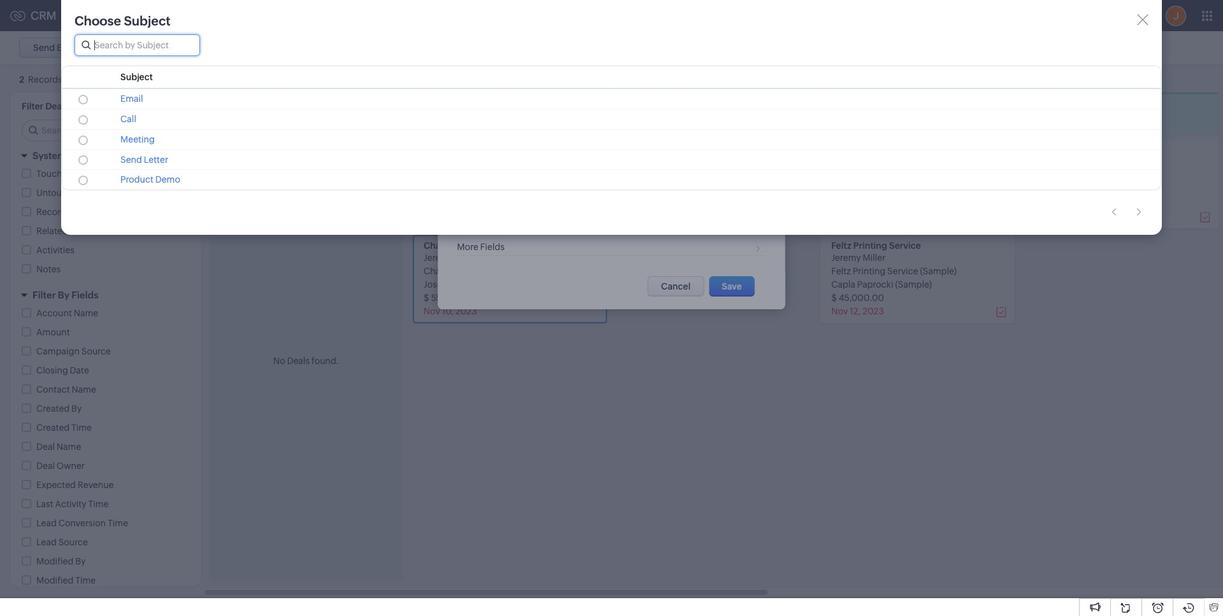 Task type: vqa. For each thing, say whether or not it's contained in the screenshot.
the Leads, Contacts, Deals
no



Task type: describe. For each thing, give the bounding box(es) containing it.
name for account name
[[74, 308, 98, 319]]

related
[[36, 226, 68, 236]]

1 horizontal spatial owner
[[457, 150, 485, 161]]

record action
[[36, 207, 95, 217]]

created for created time
[[36, 423, 70, 433]]

choose
[[75, 13, 121, 28]]

expected revenue
[[36, 480, 114, 491]]

60 %
[[946, 98, 963, 108]]

choose subject
[[75, 13, 171, 28]]

modified by
[[36, 557, 86, 567]]

time down created by
[[71, 423, 92, 433]]

needs
[[423, 98, 450, 108]]

0 vertical spatial subject
[[124, 13, 171, 28]]

0 vertical spatial fields
[[480, 242, 505, 252]]

1 deal for $ 70,000.00
[[695, 111, 717, 120]]

selected.
[[64, 75, 103, 85]]

qualification
[[219, 98, 273, 108]]

2 for $ 105,000.00
[[904, 111, 908, 120]]

2023
[[863, 306, 884, 317]]

5 % from the left
[[1147, 98, 1153, 108]]

chemel (sample) james venere (sample)
[[627, 171, 722, 195]]

125,000.00
[[431, 110, 485, 121]]

45,000.00
[[839, 293, 884, 303]]

$ 70,000.00
[[627, 110, 686, 121]]

MMM d, yyyy text field
[[581, 89, 651, 99]]

40
[[713, 98, 724, 108]]

(sample) down printing dimensions (sample) 'link'
[[1095, 185, 1132, 195]]

leads link
[[107, 0, 152, 31]]

20
[[499, 98, 509, 108]]

deal name
[[36, 442, 81, 452]]

(sample) up kris marrier (sample) link
[[852, 171, 889, 182]]

proposition
[[651, 98, 700, 108]]

makers
[[903, 98, 933, 108]]

60
[[946, 98, 957, 108]]

king for king
[[831, 146, 851, 156]]

1 for $ 70,000.00
[[695, 111, 698, 120]]

leads
[[117, 11, 142, 21]]

time down modified by
[[75, 576, 96, 586]]

crm
[[31, 9, 56, 22]]

0.00
[[227, 110, 250, 121]]

records for untouched
[[85, 188, 119, 198]]

filter by fields
[[32, 290, 98, 301]]

sort by
[[1050, 74, 1079, 84]]

lead source
[[36, 538, 88, 548]]

1 deal for $ 25,000.00
[[1102, 111, 1125, 120]]

decision
[[865, 98, 902, 108]]

deals for $ 125,000.00
[[501, 111, 522, 120]]

product demo
[[120, 175, 180, 185]]

james venere (sample) link
[[627, 185, 722, 195]]

amount
[[36, 327, 70, 338]]

filter for filter by fields
[[32, 290, 56, 301]]

king (sample) kris marrier (sample)
[[831, 171, 917, 195]]

(sample) down feltz printing service (sample) "link"
[[895, 280, 932, 290]]

1 for $ 25,000.00
[[1102, 111, 1106, 120]]

2 for $ 125,000.00
[[495, 111, 500, 120]]

lead for lead source
[[36, 538, 57, 548]]

(sample) up capla paprocki (sample) link
[[920, 266, 957, 276]]

1 feltz from the top
[[831, 241, 851, 251]]

date for due date
[[476, 87, 495, 97]]

actions
[[1151, 43, 1183, 53]]

task
[[144, 43, 162, 53]]

40 %
[[713, 98, 730, 108]]

foller
[[1070, 185, 1094, 195]]

fields inside "dropdown button"
[[72, 290, 98, 301]]

chemel link
[[627, 146, 661, 156]]

0 vertical spatial service
[[889, 241, 921, 251]]

mass
[[196, 43, 218, 53]]

source for lead source
[[58, 538, 88, 548]]

105,000.00
[[839, 110, 894, 121]]

no
[[273, 356, 285, 366]]

0 horizontal spatial 2
[[19, 75, 24, 85]]

logo image
[[10, 11, 25, 21]]

1 records from the left
[[28, 75, 62, 85]]

proposal/price
[[1035, 98, 1097, 108]]

printing dimensions
[[1035, 146, 1121, 156]]

value proposition
[[627, 98, 700, 108]]

2 records from the left
[[185, 75, 217, 85]]

by
[[71, 101, 81, 111]]

Search text field
[[22, 120, 191, 141]]

campaign source
[[36, 347, 111, 357]]

home
[[72, 11, 97, 21]]

contact
[[36, 385, 70, 395]]

identify decision makers
[[831, 98, 933, 108]]

due date
[[457, 87, 495, 97]]

filters
[[107, 150, 135, 161]]

1 vertical spatial action
[[106, 226, 133, 236]]

$ for $ 70,000.00
[[627, 110, 633, 121]]

lead conversion time
[[36, 519, 128, 529]]

defined
[[68, 150, 105, 161]]

modified for modified time
[[36, 576, 73, 586]]

printing up miller
[[853, 241, 887, 251]]

capla paprocki (sample) link
[[831, 280, 932, 290]]

1 vertical spatial subject
[[457, 55, 489, 65]]

10
[[286, 98, 295, 108]]

10 %
[[286, 98, 302, 108]]

$ for $ 105,000.00
[[831, 110, 837, 121]]

source for campaign source
[[81, 347, 111, 357]]

send for send letter
[[120, 155, 142, 165]]

contact name
[[36, 385, 96, 395]]

send letter
[[120, 155, 168, 165]]

records for touched
[[75, 169, 109, 179]]

create task button
[[100, 38, 176, 58]]

james
[[627, 185, 653, 195]]

$ 125,000.00
[[423, 110, 485, 121]]

system defined filters button
[[10, 145, 201, 167]]

75
[[1138, 98, 1147, 108]]

by for filter
[[58, 290, 69, 301]]

by for sort
[[1069, 74, 1079, 84]]

touched
[[36, 169, 73, 179]]

meeting
[[120, 134, 155, 144]]

name for deal name
[[57, 442, 81, 452]]

12,
[[850, 306, 861, 317]]

revenue
[[78, 480, 114, 491]]

filter for filter deals by
[[22, 101, 43, 111]]

1 vertical spatial service
[[887, 266, 918, 276]]

needs analysis
[[423, 98, 486, 108]]

all
[[173, 75, 183, 85]]

deal up deal owner
[[36, 442, 55, 452]]

mass update button
[[182, 38, 264, 58]]

send for send email
[[33, 43, 55, 53]]

(sample) right venere
[[686, 185, 722, 195]]

donette
[[1035, 185, 1069, 195]]

king for king (sample) kris marrier (sample)
[[831, 171, 850, 182]]

contacts
[[162, 11, 200, 21]]

1 vertical spatial owner
[[57, 461, 85, 471]]

printing down miller
[[853, 266, 885, 276]]

paprocki
[[857, 280, 893, 290]]



Task type: locate. For each thing, give the bounding box(es) containing it.
1 down proposition
[[695, 111, 698, 120]]

0 horizontal spatial 1 deal
[[695, 111, 717, 120]]

1 vertical spatial source
[[58, 538, 88, 548]]

by down contact name
[[71, 404, 82, 414]]

created
[[36, 404, 70, 414], [36, 423, 70, 433]]

last
[[36, 499, 53, 510]]

1 % from the left
[[295, 98, 302, 108]]

$ down value
[[627, 110, 633, 121]]

source right campaign
[[81, 347, 111, 357]]

send
[[33, 43, 55, 53], [120, 155, 142, 165]]

1 modified from the top
[[36, 557, 73, 567]]

0 vertical spatial records
[[75, 169, 109, 179]]

2 1 from the left
[[1102, 111, 1106, 120]]

service
[[889, 241, 921, 251], [887, 266, 918, 276]]

1 chemel from the top
[[627, 146, 661, 156]]

None button
[[648, 276, 704, 297]]

email inside send email button
[[57, 43, 80, 53]]

send up product
[[120, 155, 142, 165]]

send email
[[33, 43, 80, 53]]

letter
[[144, 155, 168, 165]]

1 horizontal spatial send
[[120, 155, 142, 165]]

created for created by
[[36, 404, 70, 414]]

date right 'due'
[[476, 87, 495, 97]]

chemel for chemel (sample) james venere (sample)
[[627, 171, 660, 182]]

2 2 deals from the left
[[904, 111, 931, 120]]

feltz up capla on the top of page
[[831, 266, 851, 276]]

0 vertical spatial send
[[33, 43, 55, 53]]

source down conversion
[[58, 538, 88, 548]]

deals for $ 105,000.00
[[910, 111, 931, 120]]

$ inside the "feltz printing service jeremy miller feltz printing service (sample) capla paprocki (sample) $ 45,000.00 nov 12, 2023"
[[831, 293, 837, 303]]

record
[[36, 207, 66, 217]]

1 vertical spatial date
[[70, 366, 89, 376]]

value
[[627, 98, 650, 108]]

contacts link
[[152, 0, 210, 31]]

reminder
[[457, 182, 498, 192]]

0 vertical spatial source
[[81, 347, 111, 357]]

1 horizontal spatial fields
[[480, 242, 505, 252]]

action down product
[[106, 226, 133, 236]]

printing inside printing dimensions (sample) donette foller (sample)
[[1035, 171, 1068, 182]]

0 horizontal spatial 1
[[695, 111, 698, 120]]

0 vertical spatial filter
[[22, 101, 43, 111]]

deals down 20 %
[[501, 111, 522, 120]]

1 horizontal spatial 1 deal
[[1102, 111, 1125, 120]]

time right conversion
[[108, 519, 128, 529]]

1 horizontal spatial 1
[[1102, 111, 1106, 120]]

marrier
[[848, 185, 878, 195]]

2 1 deal from the left
[[1102, 111, 1125, 120]]

name down created time
[[57, 442, 81, 452]]

2 records selected.
[[19, 75, 103, 85]]

name down the filter by fields "dropdown button"
[[74, 308, 98, 319]]

chemel inside chemel (sample) james venere (sample)
[[627, 171, 660, 182]]

account name
[[36, 308, 98, 319]]

2 % from the left
[[509, 98, 516, 108]]

name
[[74, 308, 98, 319], [72, 385, 96, 395], [57, 442, 81, 452]]

filter inside "dropdown button"
[[32, 290, 56, 301]]

feltz
[[831, 241, 851, 251], [831, 266, 851, 276]]

4 % from the left
[[957, 98, 963, 108]]

chemel up chemel (sample) link
[[627, 146, 661, 156]]

0 horizontal spatial 2 deals
[[495, 111, 522, 120]]

demo
[[155, 175, 180, 185]]

records for related
[[70, 226, 104, 236]]

printing up donette
[[1035, 171, 1068, 182]]

by inside the filter by fields "dropdown button"
[[58, 290, 69, 301]]

2 deals for $ 105,000.00
[[904, 111, 931, 120]]

$ for $ 0.00
[[219, 110, 225, 121]]

0 vertical spatial chemel
[[627, 146, 661, 156]]

deals
[[45, 101, 69, 111], [267, 111, 288, 120], [501, 111, 522, 120], [910, 111, 931, 120], [287, 356, 310, 366]]

chemel
[[627, 146, 661, 156], [627, 171, 660, 182]]

2 vertical spatial name
[[57, 442, 81, 452]]

navigation
[[1105, 203, 1149, 222]]

$ left 25,000.00
[[1035, 110, 1041, 121]]

time down the revenue
[[88, 499, 109, 510]]

modified down lead source
[[36, 557, 73, 567]]

1 deal down 40 in the top of the page
[[695, 111, 717, 120]]

$
[[219, 110, 225, 121], [423, 110, 429, 121], [627, 110, 633, 121], [831, 110, 837, 121], [1035, 110, 1041, 121], [831, 293, 837, 303]]

call
[[120, 114, 136, 124]]

2 vertical spatial subject
[[120, 72, 153, 82]]

subject up search by subject text field at the top left
[[124, 13, 171, 28]]

records left "in"
[[185, 75, 217, 85]]

jeremy
[[831, 253, 861, 263]]

subject
[[124, 13, 171, 28], [457, 55, 489, 65], [120, 72, 153, 82]]

0 vertical spatial king
[[831, 146, 851, 156]]

lead down 'last'
[[36, 519, 57, 529]]

name down closing date
[[72, 385, 96, 395]]

name for contact name
[[72, 385, 96, 395]]

0 vertical spatial modified
[[36, 557, 73, 567]]

deals left by
[[45, 101, 69, 111]]

modified for modified by
[[36, 557, 73, 567]]

% for $ 0.00
[[295, 98, 302, 108]]

1 vertical spatial chemel
[[627, 171, 660, 182]]

king up king (sample) link
[[831, 146, 851, 156]]

1 vertical spatial filter
[[32, 290, 56, 301]]

1 lead from the top
[[36, 519, 57, 529]]

by for modified
[[75, 557, 86, 567]]

0 vertical spatial email
[[57, 43, 80, 53]]

2 chemel from the top
[[627, 171, 660, 182]]

system
[[32, 150, 66, 161]]

(sample) right marrier
[[880, 185, 917, 195]]

1 horizontal spatial 2 deals
[[904, 111, 931, 120]]

printing dimensions link
[[1035, 146, 1121, 156]]

closing
[[36, 366, 68, 376]]

deal down 40 in the top of the page
[[700, 111, 717, 120]]

untouched records
[[36, 188, 119, 198]]

2 down 20
[[495, 111, 500, 120]]

conversion
[[58, 519, 106, 529]]

1 down quote
[[1102, 111, 1106, 120]]

deals for $ 0.00
[[267, 111, 288, 120]]

miller
[[863, 253, 886, 263]]

records down record action
[[70, 226, 104, 236]]

donette foller (sample) link
[[1035, 185, 1132, 195]]

1 horizontal spatial date
[[476, 87, 495, 97]]

feltz printing service jeremy miller feltz printing service (sample) capla paprocki (sample) $ 45,000.00 nov 12, 2023
[[831, 241, 957, 317]]

2 deals
[[495, 111, 522, 120], [904, 111, 931, 120]]

fields right the more
[[480, 242, 505, 252]]

1 horizontal spatial action
[[106, 226, 133, 236]]

2 deals for $ 125,000.00
[[495, 111, 522, 120]]

0 vertical spatial date
[[476, 87, 495, 97]]

view
[[245, 75, 264, 85]]

chemel for chemel
[[627, 146, 661, 156]]

dimensions inside printing dimensions (sample) donette foller (sample)
[[1070, 171, 1118, 182]]

system defined filters
[[32, 150, 135, 161]]

1 horizontal spatial 2
[[495, 111, 500, 120]]

printing dimensions (sample) donette foller (sample)
[[1035, 171, 1157, 195]]

2 feltz from the top
[[831, 266, 851, 276]]

activity
[[55, 499, 86, 510]]

deal up expected
[[36, 461, 55, 471]]

by up account name
[[58, 290, 69, 301]]

1 horizontal spatial email
[[120, 94, 143, 104]]

printing down $ 25,000.00
[[1035, 146, 1069, 156]]

2 modified from the top
[[36, 576, 73, 586]]

venere
[[655, 185, 684, 195]]

date for closing date
[[70, 366, 89, 376]]

created down contact
[[36, 404, 70, 414]]

$ down identify
[[831, 110, 837, 121]]

by up modified time
[[75, 557, 86, 567]]

25,000.00
[[1043, 110, 1093, 121]]

0 vertical spatial feltz
[[831, 241, 851, 251]]

kris
[[831, 185, 847, 195]]

0 vertical spatial dimensions
[[1071, 146, 1121, 156]]

send inside button
[[33, 43, 55, 53]]

70,000.00
[[635, 110, 686, 121]]

%
[[295, 98, 302, 108], [509, 98, 516, 108], [724, 98, 730, 108], [957, 98, 963, 108], [1147, 98, 1153, 108]]

source
[[81, 347, 111, 357], [58, 538, 88, 548]]

2 created from the top
[[36, 423, 70, 433]]

send up stageview
[[33, 43, 55, 53]]

dimensions for printing dimensions
[[1071, 146, 1121, 156]]

Search by Subject text field
[[75, 35, 199, 55]]

crm link
[[10, 9, 56, 22]]

1 vertical spatial modified
[[36, 576, 73, 586]]

1 vertical spatial send
[[120, 155, 142, 165]]

created time
[[36, 423, 92, 433]]

1 vertical spatial email
[[120, 94, 143, 104]]

1 vertical spatial created
[[36, 423, 70, 433]]

records down "defined"
[[75, 169, 109, 179]]

king up kris
[[831, 171, 850, 182]]

None submit
[[709, 276, 755, 297]]

update
[[220, 43, 250, 53]]

lead for lead conversion time
[[36, 519, 57, 529]]

0 vertical spatial name
[[74, 308, 98, 319]]

dimensions for printing dimensions (sample) donette foller (sample)
[[1070, 171, 1118, 182]]

created by
[[36, 404, 82, 414]]

closing date
[[36, 366, 89, 376]]

untouched
[[36, 188, 83, 198]]

analysis
[[451, 98, 486, 108]]

filter up account
[[32, 290, 56, 301]]

dimensions up donette foller (sample) link
[[1070, 171, 1118, 182]]

0 vertical spatial owner
[[457, 150, 485, 161]]

email up "call"
[[120, 94, 143, 104]]

related records action
[[36, 226, 133, 236]]

1 vertical spatial dimensions
[[1070, 171, 1118, 182]]

0 horizontal spatial email
[[57, 43, 80, 53]]

$ for $ 25,000.00
[[1035, 110, 1041, 121]]

None text field
[[581, 56, 744, 66]]

king (sample) link
[[831, 171, 889, 182]]

0 horizontal spatial send
[[33, 43, 55, 53]]

1 1 from the left
[[695, 111, 698, 120]]

3 % from the left
[[724, 98, 730, 108]]

$ for $ 125,000.00
[[423, 110, 429, 121]]

action up related records action
[[68, 207, 95, 217]]

select
[[145, 75, 171, 85]]

$ left 0.00
[[219, 110, 225, 121]]

create task
[[114, 43, 162, 53]]

feltz printing service link
[[831, 241, 921, 251]]

records
[[75, 169, 109, 179], [85, 188, 119, 198], [70, 226, 104, 236]]

(sample) up "james venere (sample)" link
[[662, 171, 698, 182]]

2 vertical spatial records
[[70, 226, 104, 236]]

(sample) up donette foller (sample) link
[[1120, 171, 1157, 182]]

king inside king (sample) kris marrier (sample)
[[831, 171, 850, 182]]

fields up account name
[[72, 290, 98, 301]]

feltz up jeremy
[[831, 241, 851, 251]]

home link
[[62, 0, 107, 31]]

filter down stageview
[[22, 101, 43, 111]]

1 deal down quote
[[1102, 111, 1125, 120]]

dimensions up printing dimensions (sample) 'link'
[[1071, 146, 1121, 156]]

activities
[[36, 245, 74, 255]]

deals right 0
[[267, 111, 288, 120]]

printing dimensions (sample) link
[[1035, 171, 1157, 182]]

owner down priority on the top
[[457, 150, 485, 161]]

by right "sort"
[[1069, 74, 1079, 84]]

0 vertical spatial lead
[[36, 519, 57, 529]]

email up 2 records selected.
[[57, 43, 80, 53]]

records up 'filter deals by'
[[28, 75, 62, 85]]

modified time
[[36, 576, 96, 586]]

0 horizontal spatial fields
[[72, 290, 98, 301]]

records
[[28, 75, 62, 85], [185, 75, 217, 85]]

$ up nov
[[831, 293, 837, 303]]

this
[[228, 75, 243, 85]]

1 2 deals from the left
[[495, 111, 522, 120]]

identify
[[831, 98, 863, 108]]

dimensions
[[1071, 146, 1121, 156], [1070, 171, 1118, 182]]

1 1 deal from the left
[[695, 111, 717, 120]]

sort
[[1050, 74, 1067, 84]]

subject name lookup image
[[747, 57, 755, 68]]

owner up expected revenue
[[57, 461, 85, 471]]

1 vertical spatial king
[[831, 171, 850, 182]]

0 horizontal spatial action
[[68, 207, 95, 217]]

1 vertical spatial lead
[[36, 538, 57, 548]]

0 horizontal spatial date
[[70, 366, 89, 376]]

1 vertical spatial fields
[[72, 290, 98, 301]]

stageview
[[19, 74, 70, 85]]

service up feltz printing service (sample) "link"
[[889, 241, 921, 251]]

deal down quote
[[1107, 111, 1125, 120]]

2 lead from the top
[[36, 538, 57, 548]]

0 horizontal spatial owner
[[57, 461, 85, 471]]

chemel up james
[[627, 171, 660, 182]]

mass update
[[196, 43, 250, 53]]

2 down makers
[[904, 111, 908, 120]]

2 up 'filter deals by'
[[19, 75, 24, 85]]

2 king from the top
[[831, 171, 850, 182]]

1 created from the top
[[36, 404, 70, 414]]

send email button
[[19, 38, 94, 58]]

by for created
[[71, 404, 82, 414]]

1 horizontal spatial records
[[185, 75, 217, 85]]

filter by fields button
[[10, 284, 201, 306]]

1 king from the top
[[831, 146, 851, 156]]

notes
[[36, 264, 61, 275]]

1 vertical spatial name
[[72, 385, 96, 395]]

% for $ 70,000.00
[[724, 98, 730, 108]]

0
[[259, 111, 265, 120]]

0 deals
[[259, 111, 288, 120]]

modified down modified by
[[36, 576, 73, 586]]

1 vertical spatial feltz
[[831, 266, 851, 276]]

2 deals down 20 %
[[495, 111, 522, 120]]

$ 25,000.00
[[1035, 110, 1093, 121]]

$ down needs
[[423, 110, 429, 121]]

subject up due date
[[457, 55, 489, 65]]

email
[[57, 43, 80, 53], [120, 94, 143, 104]]

service up capla paprocki (sample) link
[[887, 266, 918, 276]]

0 vertical spatial action
[[68, 207, 95, 217]]

2 deals down makers
[[904, 111, 931, 120]]

1 vertical spatial records
[[85, 188, 119, 198]]

deals down makers
[[910, 111, 931, 120]]

deals right no
[[287, 356, 310, 366]]

proposal/price quote
[[1035, 98, 1125, 108]]

subject down create task
[[120, 72, 153, 82]]

20 %
[[499, 98, 516, 108]]

date down campaign source
[[70, 366, 89, 376]]

by
[[1069, 74, 1079, 84], [58, 290, 69, 301], [71, 404, 82, 414], [75, 557, 86, 567]]

lead up modified by
[[36, 538, 57, 548]]

% for $ 105,000.00
[[957, 98, 963, 108]]

account
[[36, 308, 72, 319]]

0 vertical spatial created
[[36, 404, 70, 414]]

found.
[[312, 356, 339, 366]]

last activity time
[[36, 499, 109, 510]]

0 horizontal spatial records
[[28, 75, 62, 85]]

2 horizontal spatial 2
[[904, 111, 908, 120]]

records down touched records
[[85, 188, 119, 198]]

created up deal name
[[36, 423, 70, 433]]



